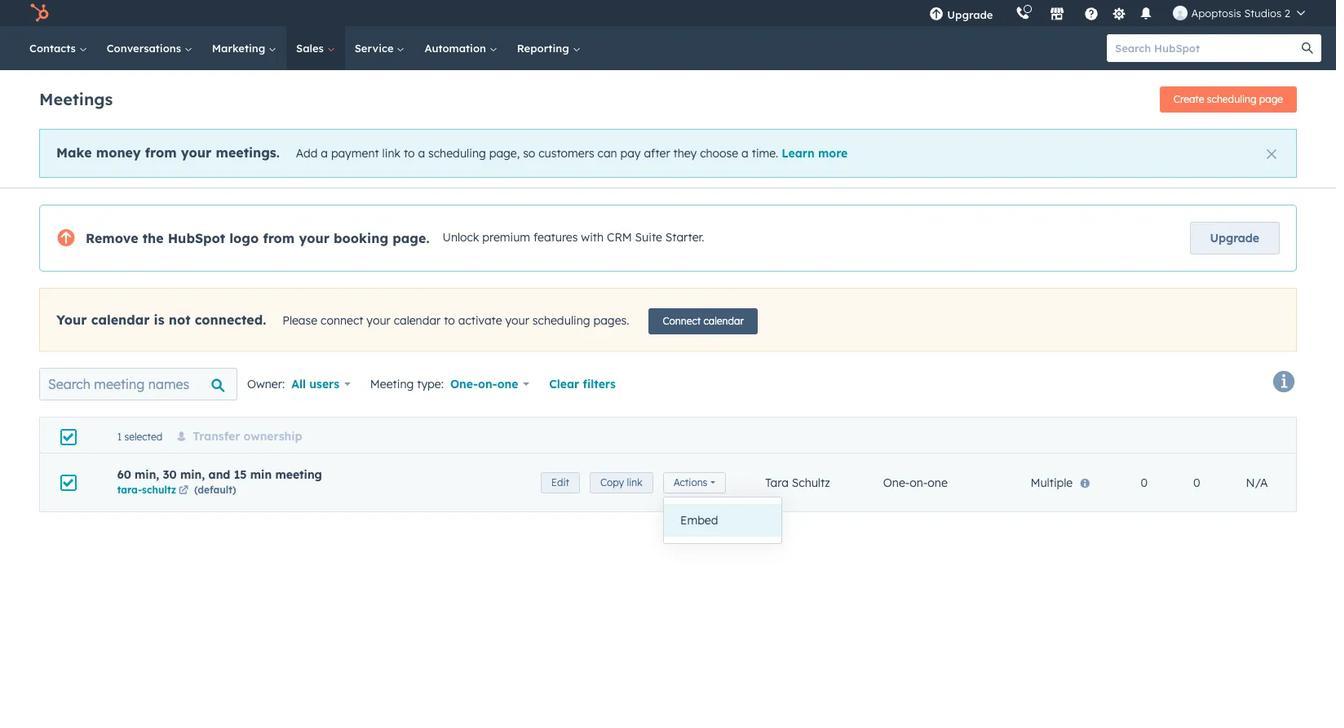 Task type: locate. For each thing, give the bounding box(es) containing it.
one- inside popup button
[[450, 377, 478, 392]]

to inside make money from your meetings. alert
[[404, 146, 415, 161]]

learn more link
[[782, 146, 848, 161]]

copy link
[[601, 476, 643, 488]]

menu
[[918, 0, 1317, 26]]

sales link
[[287, 26, 345, 70]]

n/a
[[1247, 475, 1269, 490]]

automation
[[425, 42, 489, 55]]

menu item
[[1005, 0, 1008, 26]]

60
[[117, 467, 131, 482]]

make money from your meetings.
[[56, 144, 280, 161]]

page
[[1260, 93, 1284, 105]]

calendar
[[91, 311, 150, 328], [394, 313, 441, 328], [704, 315, 744, 327]]

marketplaces button
[[1041, 0, 1075, 26]]

your left booking
[[299, 230, 330, 246]]

2 a from the left
[[418, 146, 425, 161]]

0 horizontal spatial upgrade
[[948, 8, 994, 21]]

unlock
[[443, 230, 479, 245]]

0 vertical spatial to
[[404, 146, 415, 161]]

logo
[[230, 230, 259, 246]]

one-
[[450, 377, 478, 392], [884, 475, 910, 490]]

your right connect
[[367, 313, 391, 328]]

one inside popup button
[[498, 377, 519, 392]]

1 vertical spatial upgrade
[[1211, 231, 1260, 246]]

0 horizontal spatial a
[[321, 146, 328, 161]]

2 min, from the left
[[180, 467, 205, 482]]

upgrade inside 'menu'
[[948, 8, 994, 21]]

min, up tara-schultz
[[135, 467, 159, 482]]

1 vertical spatial link
[[627, 476, 643, 488]]

scheduling
[[1208, 93, 1257, 105], [428, 146, 486, 161], [533, 313, 591, 328]]

calendar left is
[[91, 311, 150, 328]]

0 vertical spatial on-
[[478, 377, 498, 392]]

calendar inside "connect calendar" button
[[704, 315, 744, 327]]

actions button
[[663, 472, 727, 493]]

a
[[321, 146, 328, 161], [418, 146, 425, 161], [742, 146, 749, 161]]

reporting
[[517, 42, 573, 55]]

2 horizontal spatial a
[[742, 146, 749, 161]]

a right payment
[[418, 146, 425, 161]]

0 horizontal spatial from
[[145, 144, 177, 161]]

remove
[[86, 230, 138, 246]]

conversations
[[107, 42, 184, 55]]

customers
[[539, 146, 595, 161]]

schultz
[[142, 484, 176, 496]]

help image
[[1085, 7, 1100, 22]]

1 horizontal spatial to
[[444, 313, 455, 328]]

sales
[[296, 42, 327, 55]]

page,
[[489, 146, 520, 161]]

search image
[[1303, 42, 1314, 54]]

a right "add"
[[321, 146, 328, 161]]

60 min, 30 min, and 15 min meeting
[[117, 467, 322, 482]]

transfer ownership
[[193, 429, 303, 444]]

0 vertical spatial scheduling
[[1208, 93, 1257, 105]]

tara schultz image
[[1174, 6, 1189, 20]]

notifications image
[[1140, 7, 1154, 22]]

users
[[309, 377, 340, 392]]

pages.
[[594, 313, 630, 328]]

0 vertical spatial link
[[382, 146, 401, 161]]

1 horizontal spatial one
[[928, 475, 948, 490]]

close image
[[1267, 149, 1277, 159]]

selected
[[124, 431, 163, 443]]

scheduling left page,
[[428, 146, 486, 161]]

create
[[1174, 93, 1205, 105]]

1 horizontal spatial min,
[[180, 467, 205, 482]]

1 horizontal spatial link
[[627, 476, 643, 488]]

add
[[296, 146, 318, 161]]

1 vertical spatial one-
[[884, 475, 910, 490]]

1 horizontal spatial scheduling
[[533, 313, 591, 328]]

connect
[[663, 315, 701, 327]]

0 vertical spatial one
[[498, 377, 519, 392]]

min, right 30
[[180, 467, 205, 482]]

meetings.
[[216, 144, 280, 161]]

booking
[[334, 230, 389, 246]]

scheduling left page
[[1208, 93, 1257, 105]]

Search meeting names search field
[[39, 368, 237, 401]]

0 vertical spatial upgrade
[[948, 8, 994, 21]]

settings link
[[1109, 4, 1130, 22]]

marketplaces image
[[1051, 7, 1065, 22]]

apoptosis studios 2
[[1192, 7, 1291, 20]]

0
[[1141, 475, 1148, 490], [1194, 475, 1201, 490]]

1 horizontal spatial 0
[[1194, 475, 1201, 490]]

calendar right connect
[[704, 315, 744, 327]]

to left activate
[[444, 313, 455, 328]]

0 horizontal spatial one-
[[450, 377, 478, 392]]

2 0 from the left
[[1194, 475, 1201, 490]]

a left the time.
[[742, 146, 749, 161]]

type:
[[417, 377, 444, 392]]

all
[[291, 377, 306, 392]]

0 horizontal spatial on-
[[478, 377, 498, 392]]

from right logo
[[263, 230, 295, 246]]

your left meetings.
[[181, 144, 212, 161]]

upgrade
[[948, 8, 994, 21], [1211, 231, 1260, 246]]

2
[[1285, 7, 1291, 20]]

1 horizontal spatial a
[[418, 146, 425, 161]]

to right payment
[[404, 146, 415, 161]]

upgrade image
[[930, 7, 945, 22]]

0 horizontal spatial link
[[382, 146, 401, 161]]

scheduling left pages.
[[533, 313, 591, 328]]

0 vertical spatial one-on-one
[[450, 377, 519, 392]]

make
[[56, 144, 92, 161]]

search button
[[1294, 34, 1322, 62]]

1 horizontal spatial one-
[[884, 475, 910, 490]]

1 vertical spatial one-on-one
[[884, 475, 948, 490]]

to for link
[[404, 146, 415, 161]]

1 0 from the left
[[1141, 475, 1148, 490]]

min,
[[135, 467, 159, 482], [180, 467, 205, 482]]

0 horizontal spatial min,
[[135, 467, 159, 482]]

time.
[[752, 146, 779, 161]]

your calendar is not connected.
[[56, 311, 266, 328]]

link right copy at left bottom
[[627, 476, 643, 488]]

transfer ownership button
[[176, 429, 303, 444]]

from inside make money from your meetings. alert
[[145, 144, 177, 161]]

2 link opens in a new window image from the top
[[179, 486, 189, 496]]

link right payment
[[382, 146, 401, 161]]

your
[[181, 144, 212, 161], [299, 230, 330, 246], [367, 313, 391, 328], [506, 313, 530, 328]]

0 horizontal spatial to
[[404, 146, 415, 161]]

your
[[56, 311, 87, 328]]

0 horizontal spatial calendar
[[91, 311, 150, 328]]

marketing
[[212, 42, 269, 55]]

and
[[209, 467, 231, 482]]

copy
[[601, 476, 624, 488]]

upgrade link
[[1190, 222, 1281, 255]]

1 vertical spatial from
[[263, 230, 295, 246]]

with
[[581, 230, 604, 245]]

to for calendar
[[444, 313, 455, 328]]

from right money
[[145, 144, 177, 161]]

2 horizontal spatial calendar
[[704, 315, 744, 327]]

1 horizontal spatial upgrade
[[1211, 231, 1260, 246]]

calendar for connect
[[704, 315, 744, 327]]

0 horizontal spatial 0
[[1141, 475, 1148, 490]]

0 horizontal spatial one-on-one
[[450, 377, 519, 392]]

after
[[644, 146, 671, 161]]

to
[[404, 146, 415, 161], [444, 313, 455, 328]]

they
[[674, 146, 697, 161]]

calling icon button
[[1010, 2, 1038, 24]]

0 vertical spatial one-
[[450, 377, 478, 392]]

2 vertical spatial scheduling
[[533, 313, 591, 328]]

0 horizontal spatial scheduling
[[428, 146, 486, 161]]

1 vertical spatial to
[[444, 313, 455, 328]]

0 horizontal spatial one
[[498, 377, 519, 392]]

2 horizontal spatial scheduling
[[1208, 93, 1257, 105]]

meetings
[[39, 89, 113, 109]]

1 vertical spatial on-
[[910, 475, 928, 490]]

on-
[[478, 377, 498, 392], [910, 475, 928, 490]]

1 vertical spatial scheduling
[[428, 146, 486, 161]]

conversations link
[[97, 26, 202, 70]]

link opens in a new window image
[[179, 484, 189, 498], [179, 486, 189, 496]]

link opens in a new window image inside tara-schultz link
[[179, 486, 189, 496]]

clear filters
[[549, 377, 616, 392]]

from
[[145, 144, 177, 161], [263, 230, 295, 246]]

calendar left activate
[[394, 313, 441, 328]]

0 vertical spatial from
[[145, 144, 177, 161]]

make money from your meetings. alert
[[39, 129, 1298, 178]]

embed button
[[664, 504, 782, 537]]

service
[[355, 42, 397, 55]]

crm
[[607, 230, 632, 245]]



Task type: vqa. For each thing, say whether or not it's contained in the screenshot.
Activity inside the Last Activity Date 10/04/2023 10:00 AM EDT
no



Task type: describe. For each thing, give the bounding box(es) containing it.
notifications button
[[1133, 0, 1161, 26]]

connect calendar button
[[649, 308, 758, 335]]

clear filters button
[[549, 375, 616, 394]]

meeting
[[275, 467, 322, 482]]

create scheduling page button
[[1160, 87, 1298, 113]]

features
[[534, 230, 578, 245]]

your right activate
[[506, 313, 530, 328]]

apoptosis studios 2 button
[[1164, 0, 1316, 26]]

tara-schultz link
[[117, 484, 191, 498]]

meetings banner
[[39, 82, 1298, 113]]

page.
[[393, 230, 430, 246]]

suite
[[635, 230, 663, 245]]

15
[[234, 467, 247, 482]]

can
[[598, 146, 618, 161]]

please connect your calendar to activate your scheduling pages.
[[283, 313, 630, 328]]

reporting link
[[507, 26, 590, 70]]

apoptosis
[[1192, 7, 1242, 20]]

multiple
[[1031, 475, 1073, 490]]

automation link
[[415, 26, 507, 70]]

1 vertical spatial one
[[928, 475, 948, 490]]

starter.
[[666, 230, 705, 245]]

money
[[96, 144, 141, 161]]

learn
[[782, 146, 815, 161]]

your inside make money from your meetings. alert
[[181, 144, 212, 161]]

pay
[[621, 146, 641, 161]]

ownership
[[244, 429, 303, 444]]

(default)
[[194, 484, 236, 496]]

one-on-one button
[[450, 373, 530, 396]]

meeting
[[370, 377, 414, 392]]

1 selected
[[117, 431, 163, 443]]

marketing link
[[202, 26, 287, 70]]

more
[[819, 146, 848, 161]]

connect
[[321, 313, 364, 328]]

on- inside popup button
[[478, 377, 498, 392]]

service link
[[345, 26, 415, 70]]

hubspot image
[[29, 3, 49, 23]]

tara-
[[117, 484, 142, 496]]

filters
[[583, 377, 616, 392]]

one-on-one inside popup button
[[450, 377, 519, 392]]

30
[[163, 467, 177, 482]]

not
[[169, 311, 191, 328]]

1 a from the left
[[321, 146, 328, 161]]

1 horizontal spatial on-
[[910, 475, 928, 490]]

edit button
[[541, 472, 580, 493]]

min
[[250, 467, 272, 482]]

all users
[[291, 377, 340, 392]]

connect calendar
[[663, 315, 744, 327]]

scheduling inside make money from your meetings. alert
[[428, 146, 486, 161]]

clear
[[549, 377, 580, 392]]

unlock premium features with crm suite starter.
[[443, 230, 705, 245]]

1 horizontal spatial calendar
[[394, 313, 441, 328]]

calling icon image
[[1016, 7, 1031, 21]]

(default) button
[[194, 482, 236, 497]]

actions
[[674, 476, 708, 488]]

connected.
[[195, 311, 266, 328]]

contacts
[[29, 42, 79, 55]]

meeting type:
[[370, 377, 444, 392]]

contacts link
[[20, 26, 97, 70]]

the
[[143, 230, 164, 246]]

page section element
[[0, 70, 1337, 188]]

schultz
[[792, 475, 831, 490]]

1 link opens in a new window image from the top
[[179, 484, 189, 498]]

3 a from the left
[[742, 146, 749, 161]]

link inside button
[[627, 476, 643, 488]]

create scheduling page
[[1174, 93, 1284, 105]]

calendar for your
[[91, 311, 150, 328]]

1 min, from the left
[[135, 467, 159, 482]]

1 horizontal spatial from
[[263, 230, 295, 246]]

menu containing apoptosis studios 2
[[918, 0, 1317, 26]]

studios
[[1245, 7, 1282, 20]]

premium
[[483, 230, 531, 245]]

1
[[117, 431, 122, 443]]

all users button
[[291, 373, 351, 396]]

link inside make money from your meetings. alert
[[382, 146, 401, 161]]

1 horizontal spatial one-on-one
[[884, 475, 948, 490]]

copy link button
[[590, 472, 653, 493]]

settings image
[[1112, 7, 1127, 22]]

edit
[[552, 476, 570, 488]]

tara-schultz
[[117, 484, 176, 496]]

so
[[523, 146, 536, 161]]

hubspot link
[[20, 3, 61, 23]]

Search HubSpot search field
[[1107, 34, 1307, 62]]

choose
[[700, 146, 739, 161]]

remove the hubspot logo from your booking page.
[[86, 230, 430, 246]]

hubspot
[[168, 230, 225, 246]]

payment
[[331, 146, 379, 161]]

add a payment link to a scheduling page, so customers can pay after they choose a time. learn more
[[296, 146, 848, 161]]

scheduling inside button
[[1208, 93, 1257, 105]]

owner:
[[247, 377, 285, 392]]



